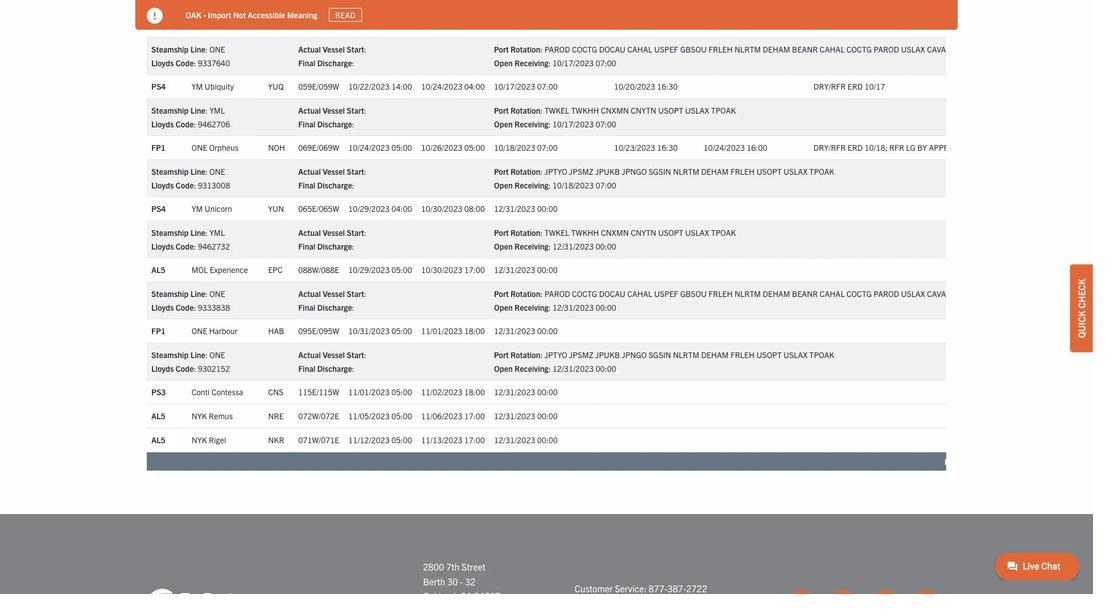 Task type: describe. For each thing, give the bounding box(es) containing it.
dry/rfr erd 10/17 for 10/23/2023 18:00
[[814, 20, 885, 31]]

11/12/2023 05:00
[[348, 435, 412, 445]]

line for 9462732
[[190, 227, 205, 238]]

uslax inside port rotation : twkel twkhh cnxmn cnytn usopt uslax tpoak open receiving : 10/17/2023 07:00
[[685, 105, 709, 115]]

receiving inside port rotation : parod coctg docau cahal uspef gbsou frleh nlrtm deham beanr cahal coctg parod uslax cavan usopt tpoak open receiving : 12/31/2023 00:00
[[515, 302, 549, 312]]

steamship line : yml lloyds code : 9462732
[[151, 227, 230, 251]]

actual for steamship line : one lloyds code : 9337640
[[298, 44, 321, 54]]

usopt inside port rotation : twkel twkhh cnxmn cnytn usopt uslax tpoak open receiving : 12/31/2023 00:00
[[658, 227, 683, 238]]

nlrtm inside port rotation : jptyo jpsmz jpukb jpngo sgsin nlrtm deham frleh usopt uslax tpoak open receiving : 12/31/2023 00:00
[[673, 350, 699, 360]]

sgsin for : 10/18/2023 07:00
[[649, 166, 671, 176]]

steamship line : one lloyds code : 9333838
[[151, 288, 230, 312]]

10/31/2023
[[348, 326, 390, 336]]

00:00 for 10/30/2023 08:00
[[537, 204, 558, 214]]

10/17/2023 inside the port rotation : parod coctg docau cahal uspef gbsou frleh nlrtm deham beanr cahal coctg parod uslax cavan usopt tpoak open receiving : 10/17/2023 07:00
[[553, 58, 594, 68]]

tpoak inside port rotation : twkel twkhh cnxmn cnytn usopt uslax tpoak open receiving : 10/17/2023 07:00
[[711, 105, 736, 115]]

port for port rotation : parod coctg docau cahal uspef gbsou frleh nlrtm deham beanr cahal coctg parod uslax cavan usopt tpoak open receiving : 10/17/2023 07:00
[[494, 44, 509, 54]]

not
[[233, 9, 246, 20]]

one harbour
[[192, 326, 238, 336]]

lloyds for steamship line : yml lloyds code : 9462706
[[151, 119, 174, 129]]

18:00 for 11/01/2023 18:00
[[464, 326, 485, 336]]

berth
[[423, 576, 445, 587]]

twkhh for 12/31/2023
[[571, 227, 599, 238]]

nyk nebula
[[192, 20, 234, 31]]

10/22/2023 14:00
[[348, 81, 412, 92]]

00:00 for 11/02/2023 18:00
[[537, 387, 558, 397]]

12/31/2023 for 11/13/2023 17:00
[[494, 435, 535, 445]]

receiving inside port rotation : jptyo jpsmz jpukb jpngo sgsin nlrtm deham frleh usopt uslax tpoak open receiving : 12/31/2023 00:00
[[515, 363, 549, 374]]

069e/069w
[[298, 143, 339, 153]]

0 vertical spatial 10/18/2023
[[494, 143, 535, 153]]

10/24/2023 16:00
[[704, 143, 767, 153]]

port for port rotation : parod coctg docau cahal uspef gbsou frleh nlrtm deham beanr cahal coctg parod uslax cavan usopt tpoak open receiving : 12/31/2023 00:00
[[494, 288, 509, 299]]

059e/059w
[[298, 81, 339, 92]]

10/17/2023 inside port rotation : twkel twkhh cnxmn cnytn usopt uslax tpoak open receiving : 10/17/2023 07:00
[[553, 119, 594, 129]]

cavan for port rotation : parod coctg docau cahal uspef gbsou frleh nlrtm deham beanr cahal coctg parod uslax cavan usopt tpoak open receiving : 10/17/2023 07:00
[[927, 44, 952, 54]]

discharge for : 9337640
[[317, 58, 352, 68]]

open inside port rotation : twkel twkhh cnxmn cnytn usopt uslax tpoak open receiving : 12/31/2023 00:00
[[494, 241, 513, 251]]

065e/065w
[[298, 204, 339, 214]]

approval
[[929, 143, 968, 153]]

10/30/2023 for 10/30/2023 08:00
[[421, 204, 463, 214]]

18:00 for 11/02/2023 18:00
[[464, 387, 485, 397]]

16:00
[[747, 143, 767, 153]]

erd for 18:00
[[848, 20, 863, 31]]

12/31/2023 inside port rotation : parod coctg docau cahal uspef gbsou frleh nlrtm deham beanr cahal coctg parod uslax cavan usopt tpoak open receiving : 12/31/2023 00:00
[[553, 302, 594, 312]]

07:00 inside "port rotation : jptyo jpsmz jpukb jpngo sgsin nlrtm deham frleh usopt uslax tpoak open receiving : 10/18/2023 07:00"
[[596, 180, 616, 190]]

10/17/2023 07:00 for 10/23/2023 18:00
[[494, 20, 558, 31]]

9462706
[[198, 119, 230, 129]]

0 vertical spatial -
[[203, 9, 206, 20]]

final for : 9302152
[[298, 363, 315, 374]]

epc
[[268, 265, 283, 275]]

08:00
[[464, 204, 485, 214]]

11/01/2023 05:00
[[348, 387, 412, 397]]

port rotation : parod coctg docau cahal uspef gbsou frleh nlrtm deham beanr cahal coctg parod uslax cavan usopt tpoak open receiving : 12/31/2023 00:00
[[494, 288, 1006, 312]]

usopt inside the port rotation : parod coctg docau cahal uspef gbsou frleh nlrtm deham beanr cahal coctg parod uslax cavan usopt tpoak open receiving : 10/17/2023 07:00
[[954, 44, 979, 54]]

vessel for steamship line : yml lloyds code : 9462732
[[323, 227, 345, 238]]

nebula
[[209, 20, 234, 31]]

2800 7th street berth 30 - 32
[[423, 561, 486, 587]]

usopt inside port rotation : parod coctg docau cahal uspef gbsou frleh nlrtm deham beanr cahal coctg parod uslax cavan usopt tpoak open receiving : 12/31/2023 00:00
[[954, 288, 979, 299]]

07:00 inside port rotation : twkel twkhh cnxmn cnytn usopt uslax tpoak open receiving : 10/17/2023 07:00
[[596, 119, 616, 129]]

115e/115w
[[298, 387, 339, 397]]

12/31/2023 inside port rotation : twkel twkhh cnxmn cnytn usopt uslax tpoak open receiving : 12/31/2023 00:00
[[553, 241, 594, 251]]

04:00 for 10/29/2023 04:00
[[392, 204, 412, 214]]

ym for ym unicorn
[[192, 204, 203, 214]]

nlrtm inside "port rotation : jptyo jpsmz jpukb jpngo sgsin nlrtm deham frleh usopt uslax tpoak open receiving : 10/18/2023 07:00"
[[673, 166, 699, 176]]

yun
[[268, 204, 284, 214]]

nyk for nyk rigel
[[192, 435, 207, 445]]

tpoak inside the port rotation : parod coctg docau cahal uspef gbsou frleh nlrtm deham beanr cahal coctg parod uslax cavan usopt tpoak open receiving : 10/17/2023 07:00
[[981, 44, 1006, 54]]

05:00 for 10/31/2023 05:00
[[392, 326, 412, 336]]

05:00 for 11/05/2023 05:00
[[392, 411, 412, 421]]

conti contessa
[[192, 387, 243, 397]]

cns
[[268, 387, 284, 397]]

14:00
[[392, 81, 412, 92]]

records
[[945, 456, 973, 467]]

12/31/2023 for 10/30/2023 17:00
[[494, 265, 535, 275]]

10/24/2023 for 10/24/2023 05:00
[[348, 143, 390, 153]]

10/30/2023 17:00
[[421, 265, 485, 275]]

steamship for steamship line : yml lloyds code : 9462706
[[151, 105, 189, 115]]

check
[[1076, 279, 1088, 309]]

tpoak inside port rotation : twkel twkhh cnxmn cnytn usopt uslax tpoak open receiving : 12/31/2023 00:00
[[711, 227, 736, 238]]

ps4 for ym ubiquity
[[151, 81, 166, 92]]

noh
[[268, 143, 285, 153]]

port rotation : jptyo jpsmz jpukb jpngo sgsin nlrtm deham frleh usopt uslax tpoak open receiving : 12/31/2023 00:00
[[494, 350, 834, 374]]

jpukb for 00:00
[[595, 350, 620, 360]]

read
[[335, 10, 356, 20]]

11/06/2023
[[421, 411, 463, 421]]

deham inside the port rotation : parod coctg docau cahal uspef gbsou frleh nlrtm deham beanr cahal coctg parod uslax cavan usopt tpoak open receiving : 10/17/2023 07:00
[[763, 44, 790, 54]]

discharge for : 9302152
[[317, 363, 352, 374]]

12/31/2023 inside port rotation : jptyo jpsmz jpukb jpngo sgsin nlrtm deham frleh usopt uslax tpoak open receiving : 12/31/2023 00:00
[[553, 363, 594, 374]]

lloyds for steamship line : one lloyds code : 9337640
[[151, 58, 174, 68]]

7th
[[446, 561, 460, 572]]

dry/rfr erd 10/18; rfr lg by approval
[[814, 143, 968, 153]]

mol
[[192, 265, 208, 275]]

one left the harbour
[[192, 326, 207, 336]]

remus
[[209, 411, 233, 421]]

12/31/2023 00:00 for 11/13/2023 17:00
[[494, 435, 558, 445]]

9302152
[[198, 363, 230, 374]]

uslax inside port rotation : twkel twkhh cnxmn cnytn usopt uslax tpoak open receiving : 12/31/2023 00:00
[[685, 227, 709, 238]]

experience
[[210, 265, 248, 275]]

071w/071e
[[298, 435, 339, 445]]

oak - import not accessible meaning
[[186, 9, 317, 20]]

cnxmn for : 12/31/2023 00:00
[[601, 227, 629, 238]]

nre
[[268, 411, 284, 421]]

072w/072e
[[298, 411, 339, 421]]

code for : 9333838
[[176, 302, 194, 312]]

final for : 9313008
[[298, 180, 315, 190]]

rfr
[[889, 143, 904, 153]]

ps3
[[151, 387, 166, 397]]

dry/rfr for 10/24/2023 04:00
[[814, 81, 846, 92]]

ubiquity
[[205, 81, 234, 92]]

open inside the port rotation : parod coctg docau cahal uspef gbsou frleh nlrtm deham beanr cahal coctg parod uslax cavan usopt tpoak open receiving : 10/17/2023 07:00
[[494, 58, 513, 68]]

tpoak inside port rotation : parod coctg docau cahal uspef gbsou frleh nlrtm deham beanr cahal coctg parod uslax cavan usopt tpoak open receiving : 12/31/2023 00:00
[[981, 288, 1006, 299]]

steamship line : one lloyds code : 9302152
[[151, 350, 230, 374]]

9333838
[[198, 302, 230, 312]]

nyk remus
[[192, 411, 233, 421]]

rotation for port rotation : twkel twkhh cnxmn cnytn usopt uslax tpoak open receiving : 10/17/2023 07:00
[[511, 105, 540, 115]]

10/23/2023 16:30
[[614, 143, 678, 153]]

vessel for steamship line : one lloyds code : 9337640
[[323, 44, 345, 54]]

start for steamship line : yml lloyds code : 9462706
[[347, 105, 364, 115]]

10/17/2023 07:00 for 10/24/2023 04:00
[[494, 81, 558, 92]]

10/24/2023 05:00
[[348, 143, 412, 153]]

one orpheus
[[192, 143, 238, 153]]

095e/095w
[[298, 326, 339, 336]]

al5 for nyk nebula
[[151, 20, 165, 31]]

actual vessel start : final discharge : for : 9313008
[[298, 166, 366, 190]]

vessel for steamship line : one lloyds code : 9313008
[[323, 166, 345, 176]]

05:00 for 11/01/2023 05:00
[[392, 387, 412, 397]]

00:00 for 11/13/2023 17:00
[[537, 435, 558, 445]]

12/31/2023 for 11/06/2023 17:00
[[494, 411, 535, 421]]

10/29/2023 04:00
[[348, 204, 412, 214]]

usopt inside "port rotation : jptyo jpsmz jpukb jpngo sgsin nlrtm deham frleh usopt uslax tpoak open receiving : 10/18/2023 07:00"
[[757, 166, 782, 176]]

code for : 9462706
[[176, 119, 194, 129]]

receiving inside port rotation : twkel twkhh cnxmn cnytn usopt uslax tpoak open receiving : 12/31/2023 00:00
[[515, 241, 549, 251]]

accessible
[[248, 9, 285, 20]]

discharge for : 9313008
[[317, 180, 352, 190]]

10/24/2023 04:00
[[421, 81, 485, 92]]

jpngo for 00:00
[[622, 350, 647, 360]]

10/23/2023 18:00
[[421, 20, 485, 31]]

oakland image
[[147, 588, 232, 594]]

jptyo for 10/18/2023
[[545, 166, 567, 176]]

11/13/2023
[[421, 435, 463, 445]]

00:00 for 10/30/2023 17:00
[[537, 265, 558, 275]]

docau for : 12/31/2023 00:00
[[599, 288, 626, 299]]

one for steamship line : one lloyds code : 9313008
[[209, 166, 225, 176]]

rotation for port rotation : jptyo jpsmz jpukb jpngo sgsin nlrtm deham frleh usopt uslax tpoak open receiving : 12/31/2023 00:00
[[511, 350, 540, 360]]

steamship for steamship line : one lloyds code : 9333838
[[151, 288, 189, 299]]

lloyds for steamship line : one lloyds code : 9313008
[[151, 180, 174, 190]]

00:00 for 11/06/2023 17:00
[[537, 411, 558, 421]]

steamship for steamship line : one lloyds code : 9313008
[[151, 166, 189, 176]]

lloyds for steamship line : yml lloyds code : 9462732
[[151, 241, 174, 251]]

nyk rigel
[[192, 435, 226, 445]]

11/05/2023 05:00
[[348, 411, 412, 421]]

jptyo for 12/31/2023
[[545, 350, 567, 360]]

ym unicorn
[[192, 204, 232, 214]]

dry/rfr for 10/26/2023 05:00
[[814, 143, 846, 153]]

11/05/2023
[[348, 411, 390, 421]]

steamship for steamship line : one lloyds code : 9337640
[[151, 44, 189, 54]]

11/02/2023 18:00
[[421, 387, 485, 397]]

tpoak inside "port rotation : jptyo jpsmz jpukb jpngo sgsin nlrtm deham frleh usopt uslax tpoak open receiving : 10/18/2023 07:00"
[[810, 166, 834, 176]]

10/29/2023 for 10/29/2023 05:00
[[348, 265, 390, 275]]

10/24/2023 for 10/24/2023 04:00
[[421, 81, 463, 92]]

cnytn for : 12/31/2023 00:00
[[631, 227, 656, 238]]

nlrtm inside port rotation : parod coctg docau cahal uspef gbsou frleh nlrtm deham beanr cahal coctg parod uslax cavan usopt tpoak open receiving : 12/31/2023 00:00
[[735, 288, 761, 299]]

beanr for : 12/31/2023 00:00
[[792, 288, 818, 299]]

import
[[208, 9, 231, 20]]

05:00 for 10/22/2023 05:00
[[392, 20, 412, 31]]

10/22/2023 05:00
[[348, 20, 412, 31]]

twkel for 10/17/2023
[[545, 105, 569, 115]]

erd for 05:00
[[848, 143, 863, 153]]

10/18/2023 07:00
[[494, 143, 558, 153]]

steamship line : one lloyds code : 9337640
[[151, 44, 230, 68]]

12/31/2023 00:00 for 11/01/2023 18:00
[[494, 326, 558, 336]]

one left orpheus
[[192, 143, 207, 153]]

actual for steamship line : yml lloyds code : 9462732
[[298, 227, 321, 238]]

lg
[[906, 143, 916, 153]]

uslax inside port rotation : parod coctg docau cahal uspef gbsou frleh nlrtm deham beanr cahal coctg parod uslax cavan usopt tpoak open receiving : 12/31/2023 00:00
[[901, 288, 925, 299]]

00:00 inside port rotation : parod coctg docau cahal uspef gbsou frleh nlrtm deham beanr cahal coctg parod uslax cavan usopt tpoak open receiving : 12/31/2023 00:00
[[596, 302, 616, 312]]

twkhh for 10/17/2023
[[571, 105, 599, 115]]

30
[[447, 576, 458, 587]]

lloyds for steamship line : one lloyds code : 9302152
[[151, 363, 174, 374]]

nkr
[[268, 435, 284, 445]]

00:00 inside port rotation : twkel twkhh cnxmn cnytn usopt uslax tpoak open receiving : 12/31/2023 00:00
[[596, 241, 616, 251]]

10/31/2023 05:00
[[348, 326, 412, 336]]

frleh inside port rotation : parod coctg docau cahal uspef gbsou frleh nlrtm deham beanr cahal coctg parod uslax cavan usopt tpoak open receiving : 12/31/2023 00:00
[[709, 288, 733, 299]]



Task type: locate. For each thing, give the bounding box(es) containing it.
2 10/20/2023 16:30 from the top
[[614, 81, 678, 92]]

ps4 down steamship line : one lloyds code : 9313008
[[151, 204, 166, 214]]

4 vessel from the top
[[323, 227, 345, 238]]

final up 095e/095w
[[298, 302, 315, 312]]

ps4 up steamship line : yml lloyds code : 9462706
[[151, 81, 166, 92]]

1 vertical spatial 10/17/2023 07:00
[[494, 81, 558, 92]]

port inside port rotation : twkel twkhh cnxmn cnytn usopt uslax tpoak open receiving : 12/31/2023 00:00
[[494, 227, 509, 238]]

6 receiving from the top
[[515, 363, 549, 374]]

nlrtm
[[735, 44, 761, 54], [673, 166, 699, 176], [735, 288, 761, 299], [673, 350, 699, 360]]

2 sgsin from the top
[[649, 350, 671, 360]]

one up 9313008
[[209, 166, 225, 176]]

steamship inside steamship line : one lloyds code : 9313008
[[151, 166, 189, 176]]

05:00 down the 11/01/2023 05:00 at the bottom left of the page
[[392, 411, 412, 421]]

actual vessel start : final discharge :
[[298, 44, 366, 68], [298, 105, 366, 129], [298, 166, 366, 190], [298, 227, 366, 251], [298, 288, 366, 312], [298, 350, 366, 374]]

3 final from the top
[[298, 180, 315, 190]]

nlrtm inside the port rotation : parod coctg docau cahal uspef gbsou frleh nlrtm deham beanr cahal coctg parod uslax cavan usopt tpoak open receiving : 10/17/2023 07:00
[[735, 44, 761, 54]]

nyk down oak
[[192, 20, 207, 31]]

lloyds inside steamship line : one lloyds code : 9333838
[[151, 302, 174, 312]]

ym left "ubiquity"
[[192, 81, 203, 92]]

cnytn for : 10/17/2023 07:00
[[631, 105, 656, 115]]

ym for ym ubiquity
[[192, 81, 203, 92]]

1 vertical spatial cnytn
[[631, 227, 656, 238]]

rotation inside port rotation : twkel twkhh cnxmn cnytn usopt uslax tpoak open receiving : 10/17/2023 07:00
[[511, 105, 540, 115]]

twkhh inside port rotation : twkel twkhh cnxmn cnytn usopt uslax tpoak open receiving : 12/31/2023 00:00
[[571, 227, 599, 238]]

1 vertical spatial 16:30
[[657, 81, 678, 92]]

final up the 059e/059w
[[298, 58, 315, 68]]

code inside steamship line : one lloyds code : 9302152
[[176, 363, 194, 374]]

jpsmz
[[569, 166, 594, 176], [569, 350, 594, 360]]

11/01/2023 18:00
[[421, 326, 485, 336]]

1 horizontal spatial 04:00
[[464, 81, 485, 92]]

1 vertical spatial twkel
[[545, 227, 569, 238]]

final for : 9333838
[[298, 302, 315, 312]]

lloyds inside steamship line : one lloyds code : 9313008
[[151, 180, 174, 190]]

receiving inside "port rotation : jptyo jpsmz jpukb jpngo sgsin nlrtm deham frleh usopt uslax tpoak open receiving : 10/18/2023 07:00"
[[515, 180, 549, 190]]

parod
[[545, 44, 570, 54], [874, 44, 899, 54], [545, 288, 570, 299], [874, 288, 899, 299]]

actual for steamship line : one lloyds code : 9333838
[[298, 288, 321, 299]]

1 code from the top
[[176, 58, 194, 68]]

3 steamship from the top
[[151, 166, 189, 176]]

steamship inside the steamship line : one lloyds code : 9337640
[[151, 44, 189, 54]]

line
[[190, 44, 205, 54], [190, 105, 205, 115], [190, 166, 205, 176], [190, 227, 205, 238], [190, 288, 205, 299], [190, 350, 205, 360]]

tpoak inside port rotation : jptyo jpsmz jpukb jpngo sgsin nlrtm deham frleh usopt uslax tpoak open receiving : 12/31/2023 00:00
[[810, 350, 834, 360]]

05:00 left 10/26/2023
[[392, 143, 412, 153]]

steamship inside "steamship line : yml lloyds code : 9462732"
[[151, 227, 189, 238]]

1 vertical spatial jpukb
[[595, 350, 620, 360]]

receiving inside port rotation : twkel twkhh cnxmn cnytn usopt uslax tpoak open receiving : 10/17/2023 07:00
[[515, 119, 549, 129]]

one for steamship line : one lloyds code : 9337640
[[209, 44, 225, 54]]

final up 115e/115w
[[298, 363, 315, 374]]

al5 for mol experience
[[151, 265, 165, 275]]

lloyds left 9462732
[[151, 241, 174, 251]]

usopt inside port rotation : twkel twkhh cnxmn cnytn usopt uslax tpoak open receiving : 10/17/2023 07:00
[[658, 105, 683, 115]]

uspef for : 12/31/2023 00:00
[[654, 288, 679, 299]]

1 jpukb from the top
[[595, 166, 620, 176]]

0 horizontal spatial 04:00
[[392, 204, 412, 214]]

nyk for nyk remus
[[192, 411, 207, 421]]

jpsmz inside "port rotation : jptyo jpsmz jpukb jpngo sgsin nlrtm deham frleh usopt uslax tpoak open receiving : 10/18/2023 07:00"
[[569, 166, 594, 176]]

6 start from the top
[[347, 350, 364, 360]]

discharge up 088w/088e
[[317, 241, 352, 251]]

4 final from the top
[[298, 241, 315, 251]]

2 twkel from the top
[[545, 227, 569, 238]]

0 vertical spatial fp1
[[151, 143, 166, 153]]

sgsin inside "port rotation : jptyo jpsmz jpukb jpngo sgsin nlrtm deham frleh usopt uslax tpoak open receiving : 10/18/2023 07:00"
[[649, 166, 671, 176]]

vessel down the 059e/059w
[[323, 105, 345, 115]]

1 vertical spatial ym
[[192, 204, 203, 214]]

cnxmn inside port rotation : twkel twkhh cnxmn cnytn usopt uslax tpoak open receiving : 12/31/2023 00:00
[[601, 227, 629, 238]]

fp1 for one harbour
[[151, 326, 166, 336]]

cnytn inside port rotation : twkel twkhh cnxmn cnytn usopt uslax tpoak open receiving : 10/17/2023 07:00
[[631, 105, 656, 115]]

- inside the 2800 7th street berth 30 - 32
[[460, 576, 463, 587]]

tpoak
[[981, 44, 1006, 54], [711, 105, 736, 115], [810, 166, 834, 176], [711, 227, 736, 238], [981, 288, 1006, 299], [810, 350, 834, 360]]

1 port from the top
[[494, 44, 509, 54]]

1 horizontal spatial -
[[460, 576, 463, 587]]

1 vertical spatial 10/20/2023 16:30
[[614, 81, 678, 92]]

10/20/2023 16:30 for 18:00
[[614, 20, 678, 31]]

receiving inside the port rotation : parod coctg docau cahal uspef gbsou frleh nlrtm deham beanr cahal coctg parod uslax cavan usopt tpoak open receiving : 10/17/2023 07:00
[[515, 58, 549, 68]]

0 vertical spatial 10/29/2023
[[348, 204, 390, 214]]

1 vertical spatial cnxmn
[[601, 227, 629, 238]]

twkel
[[545, 105, 569, 115], [545, 227, 569, 238]]

rotation inside the port rotation : parod coctg docau cahal uspef gbsou frleh nlrtm deham beanr cahal coctg parod uslax cavan usopt tpoak open receiving : 10/17/2023 07:00
[[511, 44, 540, 54]]

1 vertical spatial jptyo
[[545, 350, 567, 360]]

fp1 up steamship line : one lloyds code : 9302152
[[151, 326, 166, 336]]

port inside "port rotation : jptyo jpsmz jpukb jpngo sgsin nlrtm deham frleh usopt uslax tpoak open receiving : 10/18/2023 07:00"
[[494, 166, 509, 176]]

0 vertical spatial twkel
[[545, 105, 569, 115]]

1 vertical spatial 10/23/2023
[[614, 143, 655, 153]]

2 lloyds from the top
[[151, 119, 174, 129]]

18:00
[[464, 20, 485, 31], [464, 326, 485, 336], [464, 387, 485, 397]]

actual down 069e/069w
[[298, 166, 321, 176]]

jpsmz inside port rotation : jptyo jpsmz jpukb jpngo sgsin nlrtm deham frleh usopt uslax tpoak open receiving : 12/31/2023 00:00
[[569, 350, 594, 360]]

1 twkel from the top
[[545, 105, 569, 115]]

5 code from the top
[[176, 302, 194, 312]]

rotation for port rotation : parod coctg docau cahal uspef gbsou frleh nlrtm deham beanr cahal coctg parod uslax cavan usopt tpoak open receiving : 12/31/2023 00:00
[[511, 288, 540, 299]]

0 vertical spatial 10/17
[[865, 20, 885, 31]]

0 horizontal spatial 10/18/2023
[[494, 143, 535, 153]]

1 vertical spatial 10/18/2023
[[553, 180, 594, 190]]

line for 9337640
[[190, 44, 205, 54]]

05:00 right 10/26/2023
[[464, 143, 485, 153]]

port for port rotation : twkel twkhh cnxmn cnytn usopt uslax tpoak open receiving : 10/17/2023 07:00
[[494, 105, 509, 115]]

erd
[[848, 20, 863, 31], [848, 81, 863, 92], [848, 143, 863, 153]]

2 docau from the top
[[599, 288, 626, 299]]

quick
[[1076, 311, 1088, 338]]

actual vessel start : final discharge : up 115e/115w
[[298, 350, 366, 374]]

10/24/2023 for 10/24/2023 16:00
[[704, 143, 745, 153]]

sgsin for : 12/31/2023 00:00
[[649, 350, 671, 360]]

nyk left remus
[[192, 411, 207, 421]]

footer
[[0, 514, 1093, 594]]

1 vertical spatial fp1
[[151, 326, 166, 336]]

line inside steamship line : yml lloyds code : 9462706
[[190, 105, 205, 115]]

1 ps4 from the top
[[151, 81, 166, 92]]

actual vessel start : final discharge : for : 9462706
[[298, 105, 366, 129]]

1 vertical spatial cavan
[[927, 288, 952, 299]]

4 port from the top
[[494, 227, 509, 238]]

beanr inside port rotation : parod coctg docau cahal uspef gbsou frleh nlrtm deham beanr cahal coctg parod uslax cavan usopt tpoak open receiving : 12/31/2023 00:00
[[792, 288, 818, 299]]

nyk for nyk nebula
[[192, 20, 207, 31]]

open inside "port rotation : jptyo jpsmz jpukb jpngo sgsin nlrtm deham frleh usopt uslax tpoak open receiving : 10/18/2023 07:00"
[[494, 180, 513, 190]]

10/24/2023 left 16:00
[[704, 143, 745, 153]]

actual vessel start : final discharge : up 065e/065w on the left of the page
[[298, 166, 366, 190]]

3 receiving from the top
[[515, 180, 549, 190]]

2 10/17 from the top
[[865, 81, 885, 92]]

12/31/2023 00:00 for 10/30/2023 17:00
[[494, 265, 558, 275]]

line up 9302152 at bottom left
[[190, 350, 205, 360]]

2 gbsou from the top
[[680, 288, 707, 299]]

1 10/22/2023 from the top
[[348, 20, 390, 31]]

2 10/29/2023 from the top
[[348, 265, 390, 275]]

0 vertical spatial 17:00
[[464, 265, 485, 275]]

1 vertical spatial 10/17
[[865, 81, 885, 92]]

one for steamship line : one lloyds code : 9302152
[[209, 350, 225, 360]]

actual vessel start : final discharge : for : 9302152
[[298, 350, 366, 374]]

3 start from the top
[[347, 166, 364, 176]]

1 al5 from the top
[[151, 20, 165, 31]]

1 sgsin from the top
[[649, 166, 671, 176]]

0 vertical spatial 10/30/2023
[[421, 204, 463, 214]]

2 cnxmn from the top
[[601, 227, 629, 238]]

1 vertical spatial dry/rfr
[[814, 81, 846, 92]]

3 16:30 from the top
[[657, 143, 678, 153]]

code inside steamship line : one lloyds code : 9333838
[[176, 302, 194, 312]]

open inside port rotation : twkel twkhh cnxmn cnytn usopt uslax tpoak open receiving : 10/17/2023 07:00
[[494, 119, 513, 129]]

1 vertical spatial sgsin
[[649, 350, 671, 360]]

0 vertical spatial ym
[[192, 81, 203, 92]]

docau
[[599, 44, 626, 54], [599, 288, 626, 299]]

1 10/17/2023 07:00 from the top
[[494, 20, 558, 31]]

port inside port rotation : parod coctg docau cahal uspef gbsou frleh nlrtm deham beanr cahal coctg parod uslax cavan usopt tpoak open receiving : 12/31/2023 00:00
[[494, 288, 509, 299]]

deham inside port rotation : jptyo jpsmz jpukb jpngo sgsin nlrtm deham frleh usopt uslax tpoak open receiving : 12/31/2023 00:00
[[701, 350, 729, 360]]

lloyds inside steamship line : yml lloyds code : 9462706
[[151, 119, 174, 129]]

line up "9337640"
[[190, 44, 205, 54]]

0 vertical spatial uspef
[[654, 44, 679, 54]]

10/18/2023 inside "port rotation : jptyo jpsmz jpukb jpngo sgsin nlrtm deham frleh usopt uslax tpoak open receiving : 10/18/2023 07:00"
[[553, 180, 594, 190]]

actual down 081w/081e
[[298, 44, 321, 54]]

gbsou inside the port rotation : parod coctg docau cahal uspef gbsou frleh nlrtm deham beanr cahal coctg parod uslax cavan usopt tpoak open receiving : 10/17/2023 07:00
[[680, 44, 707, 54]]

fp1
[[151, 143, 166, 153], [151, 326, 166, 336]]

0 vertical spatial gbsou
[[680, 44, 707, 54]]

uslax inside the port rotation : parod coctg docau cahal uspef gbsou frleh nlrtm deham beanr cahal coctg parod uslax cavan usopt tpoak open receiving : 10/17/2023 07:00
[[901, 44, 925, 54]]

vessel for steamship line : yml lloyds code : 9462706
[[323, 105, 345, 115]]

1 vertical spatial ps4
[[151, 204, 166, 214]]

discharge for : 9462706
[[317, 119, 352, 129]]

jpngo inside port rotation : jptyo jpsmz jpukb jpngo sgsin nlrtm deham frleh usopt uslax tpoak open receiving : 12/31/2023 00:00
[[622, 350, 647, 360]]

2800
[[423, 561, 444, 572]]

lloyds for steamship line : one lloyds code : 9333838
[[151, 302, 174, 312]]

0 horizontal spatial 10/23/2023
[[421, 20, 463, 31]]

0 vertical spatial 10/20/2023
[[614, 20, 655, 31]]

erd for 04:00
[[848, 81, 863, 92]]

vessel for steamship line : one lloyds code : 9333838
[[323, 288, 345, 299]]

rotation inside port rotation : jptyo jpsmz jpukb jpngo sgsin nlrtm deham frleh usopt uslax tpoak open receiving : 12/31/2023 00:00
[[511, 350, 540, 360]]

1 start from the top
[[347, 44, 364, 54]]

0 horizontal spatial 10/24/2023
[[348, 143, 390, 153]]

line for 9462706
[[190, 105, 205, 115]]

2 horizontal spatial 10/24/2023
[[704, 143, 745, 153]]

10/22/2023 down read
[[348, 20, 390, 31]]

10/30/2023 08:00
[[421, 204, 485, 214]]

10/17/2023
[[494, 20, 535, 31], [553, 58, 594, 68], [494, 81, 535, 92], [553, 119, 594, 129]]

11/02/2023
[[421, 387, 463, 397]]

1 rotation from the top
[[511, 44, 540, 54]]

2 jptyo from the top
[[545, 350, 567, 360]]

32
[[465, 576, 476, 587]]

cavan for port rotation : parod coctg docau cahal uspef gbsou frleh nlrtm deham beanr cahal coctg parod uslax cavan usopt tpoak open receiving : 12/31/2023 00:00
[[927, 288, 952, 299]]

1 vertical spatial uspef
[[654, 288, 679, 299]]

final for : 9337640
[[298, 58, 315, 68]]

2 vertical spatial erd
[[848, 143, 863, 153]]

04:00 for 10/24/2023 04:00
[[464, 81, 485, 92]]

10/20/2023 16:30 for 04:00
[[614, 81, 678, 92]]

vessel down 065e/065w on the left of the page
[[323, 227, 345, 238]]

4 start from the top
[[347, 227, 364, 238]]

lloyds inside "steamship line : yml lloyds code : 9462732"
[[151, 241, 174, 251]]

0 vertical spatial jptyo
[[545, 166, 567, 176]]

code up the conti
[[176, 363, 194, 374]]

lloyds left 9313008
[[151, 180, 174, 190]]

actual down 065e/065w on the left of the page
[[298, 227, 321, 238]]

0 vertical spatial jpsmz
[[569, 166, 594, 176]]

discharge up 069e/069w
[[317, 119, 352, 129]]

4 line from the top
[[190, 227, 205, 238]]

1 vertical spatial erd
[[848, 81, 863, 92]]

0 vertical spatial erd
[[848, 20, 863, 31]]

code left "9337640"
[[176, 58, 194, 68]]

sgsin inside port rotation : jptyo jpsmz jpukb jpngo sgsin nlrtm deham frleh usopt uslax tpoak open receiving : 12/31/2023 00:00
[[649, 350, 671, 360]]

open inside port rotation : jptyo jpsmz jpukb jpngo sgsin nlrtm deham frleh usopt uslax tpoak open receiving : 12/31/2023 00:00
[[494, 363, 513, 374]]

1 vertical spatial 17:00
[[464, 411, 485, 421]]

11/01/2023
[[421, 326, 463, 336], [348, 387, 390, 397]]

05:00 right 10/31/2023
[[392, 326, 412, 336]]

0 vertical spatial sgsin
[[649, 166, 671, 176]]

docau inside port rotation : parod coctg docau cahal uspef gbsou frleh nlrtm deham beanr cahal coctg parod uslax cavan usopt tpoak open receiving : 12/31/2023 00:00
[[599, 288, 626, 299]]

5 lloyds from the top
[[151, 302, 174, 312]]

6 steamship from the top
[[151, 350, 189, 360]]

1 horizontal spatial 10/24/2023
[[421, 81, 463, 92]]

0 vertical spatial yml
[[209, 105, 225, 115]]

al5
[[151, 20, 165, 31], [151, 265, 165, 275], [151, 411, 165, 421], [151, 435, 165, 445]]

1 vertical spatial jpsmz
[[569, 350, 594, 360]]

1 horizontal spatial 10/18/2023
[[553, 180, 594, 190]]

rotation for port rotation : parod coctg docau cahal uspef gbsou frleh nlrtm deham beanr cahal coctg parod uslax cavan usopt tpoak open receiving : 10/17/2023 07:00
[[511, 44, 540, 54]]

12/31/2023 00:00 for 11/06/2023 17:00
[[494, 411, 558, 421]]

port for port rotation : jptyo jpsmz jpukb jpngo sgsin nlrtm deham frleh usopt uslax tpoak open receiving : 10/18/2023 07:00
[[494, 166, 509, 176]]

1 actual vessel start : final discharge : from the top
[[298, 44, 366, 68]]

line up 9462732
[[190, 227, 205, 238]]

10/24/2023
[[421, 81, 463, 92], [348, 143, 390, 153], [704, 143, 745, 153]]

twkhh inside port rotation : twkel twkhh cnxmn cnytn usopt uslax tpoak open receiving : 10/17/2023 07:00
[[571, 105, 599, 115]]

jpukb inside port rotation : jptyo jpsmz jpukb jpngo sgsin nlrtm deham frleh usopt uslax tpoak open receiving : 12/31/2023 00:00
[[595, 350, 620, 360]]

yml for steamship line : yml lloyds code : 9462706
[[209, 105, 225, 115]]

3 port from the top
[[494, 166, 509, 176]]

2 open from the top
[[494, 119, 513, 129]]

07:00 inside the port rotation : parod coctg docau cahal uspef gbsou frleh nlrtm deham beanr cahal coctg parod uslax cavan usopt tpoak open receiving : 10/17/2023 07:00
[[596, 58, 616, 68]]

1 12/31/2023 00:00 from the top
[[494, 204, 558, 214]]

1 open from the top
[[494, 58, 513, 68]]

2 10/30/2023 from the top
[[421, 265, 463, 275]]

yml inside "steamship line : yml lloyds code : 9462732"
[[209, 227, 225, 238]]

one inside steamship line : one lloyds code : 9313008
[[209, 166, 225, 176]]

code left 9462706
[[176, 119, 194, 129]]

2 vertical spatial 16:30
[[657, 143, 678, 153]]

1 ym from the top
[[192, 81, 203, 92]]

dry/rfr erd 10/17 for 10/24/2023 04:00
[[814, 81, 885, 92]]

1 dry/rfr from the top
[[814, 20, 846, 31]]

05:00 down 11/05/2023 05:00
[[392, 435, 412, 445]]

records displayed :
[[945, 456, 1015, 467]]

discharge up 115e/115w
[[317, 363, 352, 374]]

uspef inside the port rotation : parod coctg docau cahal uspef gbsou frleh nlrtm deham beanr cahal coctg parod uslax cavan usopt tpoak open receiving : 10/17/2023 07:00
[[654, 44, 679, 54]]

05:00 for 11/12/2023 05:00
[[392, 435, 412, 445]]

cnytn inside port rotation : twkel twkhh cnxmn cnytn usopt uslax tpoak open receiving : 12/31/2023 00:00
[[631, 227, 656, 238]]

lloyds down solid icon
[[151, 58, 174, 68]]

3 dry/rfr from the top
[[814, 143, 846, 153]]

rotation inside "port rotation : jptyo jpsmz jpukb jpngo sgsin nlrtm deham frleh usopt uslax tpoak open receiving : 10/18/2023 07:00"
[[511, 166, 540, 176]]

one inside steamship line : one lloyds code : 9333838
[[209, 288, 225, 299]]

1 vertical spatial 10/20/2023
[[614, 81, 655, 92]]

actual down 095e/095w
[[298, 350, 321, 360]]

fp1 for one orpheus
[[151, 143, 166, 153]]

by
[[917, 143, 927, 153]]

16:30
[[657, 20, 678, 31], [657, 81, 678, 92], [657, 143, 678, 153]]

00:00
[[537, 204, 558, 214], [596, 241, 616, 251], [537, 265, 558, 275], [596, 302, 616, 312], [537, 326, 558, 336], [596, 363, 616, 374], [537, 387, 558, 397], [537, 411, 558, 421], [537, 435, 558, 445]]

rotation inside port rotation : twkel twkhh cnxmn cnytn usopt uslax tpoak open receiving : 12/31/2023 00:00
[[511, 227, 540, 238]]

ym ubiquity
[[192, 81, 234, 92]]

6 rotation from the top
[[511, 350, 540, 360]]

1 receiving from the top
[[515, 58, 549, 68]]

start down '10/24/2023 05:00'
[[347, 166, 364, 176]]

:
[[205, 44, 208, 54], [364, 44, 366, 54], [540, 44, 543, 54], [194, 58, 196, 68], [352, 58, 354, 68], [549, 58, 551, 68], [205, 105, 208, 115], [364, 105, 366, 115], [540, 105, 543, 115], [194, 119, 196, 129], [352, 119, 354, 129], [549, 119, 551, 129], [205, 166, 208, 176], [364, 166, 366, 176], [540, 166, 543, 176], [194, 180, 196, 190], [352, 180, 354, 190], [549, 180, 551, 190], [205, 227, 208, 238], [364, 227, 366, 238], [540, 227, 543, 238], [194, 241, 196, 251], [352, 241, 354, 251], [549, 241, 551, 251], [205, 288, 208, 299], [364, 288, 366, 299], [540, 288, 543, 299], [194, 302, 196, 312], [352, 302, 354, 312], [549, 302, 551, 312], [205, 350, 208, 360], [364, 350, 366, 360], [540, 350, 543, 360], [194, 363, 196, 374], [352, 363, 354, 374], [549, 363, 551, 374], [1011, 456, 1013, 467]]

11/01/2023 for 11/01/2023 05:00
[[348, 387, 390, 397]]

docau inside the port rotation : parod coctg docau cahal uspef gbsou frleh nlrtm deham beanr cahal coctg parod uslax cavan usopt tpoak open receiving : 10/17/2023 07:00
[[599, 44, 626, 54]]

6 lloyds from the top
[[151, 363, 174, 374]]

1 10/20/2023 from the top
[[614, 20, 655, 31]]

actual down 088w/088e
[[298, 288, 321, 299]]

actual
[[298, 44, 321, 54], [298, 105, 321, 115], [298, 166, 321, 176], [298, 227, 321, 238], [298, 288, 321, 299], [298, 350, 321, 360]]

discharge for : 9333838
[[317, 302, 352, 312]]

ps4
[[151, 81, 166, 92], [151, 204, 166, 214]]

frleh inside port rotation : jptyo jpsmz jpukb jpngo sgsin nlrtm deham frleh usopt uslax tpoak open receiving : 12/31/2023 00:00
[[731, 350, 755, 360]]

10/23/2023 for 10/23/2023 16:30
[[614, 143, 655, 153]]

10/29/2023 right 088w/088e
[[348, 265, 390, 275]]

10/29/2023
[[348, 204, 390, 214], [348, 265, 390, 275]]

line inside steamship line : one lloyds code : 9313008
[[190, 166, 205, 176]]

1 18:00 from the top
[[464, 20, 485, 31]]

6 code from the top
[[176, 363, 194, 374]]

3 actual vessel start : final discharge : from the top
[[298, 166, 366, 190]]

- right "30" at the bottom
[[460, 576, 463, 587]]

1 vertical spatial twkhh
[[571, 227, 599, 238]]

0 vertical spatial jpngo
[[622, 166, 647, 176]]

al5 for nyk rigel
[[151, 435, 165, 445]]

0 vertical spatial 16:30
[[657, 20, 678, 31]]

vessel down 069e/069w
[[323, 166, 345, 176]]

yml up 9462706
[[209, 105, 225, 115]]

1 vertical spatial 10/29/2023
[[348, 265, 390, 275]]

0 vertical spatial nyk
[[192, 20, 207, 31]]

code inside steamship line : yml lloyds code : 9462706
[[176, 119, 194, 129]]

footer containing 2800 7th street
[[0, 514, 1093, 594]]

17:00 for 11/13/2023 17:00
[[464, 435, 485, 445]]

discharge up 065e/065w on the left of the page
[[317, 180, 352, 190]]

final up 088w/088e
[[298, 241, 315, 251]]

11/01/2023 for 11/01/2023 18:00
[[421, 326, 463, 336]]

1 10/29/2023 from the top
[[348, 204, 390, 214]]

rigel
[[209, 435, 226, 445]]

1 vertical spatial 18:00
[[464, 326, 485, 336]]

quick check
[[1076, 279, 1088, 338]]

vessel down 095e/095w
[[323, 350, 345, 360]]

10/29/2023 for 10/29/2023 04:00
[[348, 204, 390, 214]]

00:00 inside port rotation : jptyo jpsmz jpukb jpngo sgsin nlrtm deham frleh usopt uslax tpoak open receiving : 12/31/2023 00:00
[[596, 363, 616, 374]]

steamship inside steamship line : yml lloyds code : 9462706
[[151, 105, 189, 115]]

1 vertical spatial gbsou
[[680, 288, 707, 299]]

code for : 9313008
[[176, 180, 194, 190]]

2 nyk from the top
[[192, 411, 207, 421]]

code left 9313008
[[176, 180, 194, 190]]

gbsou for : 12/31/2023 00:00
[[680, 288, 707, 299]]

open
[[494, 58, 513, 68], [494, 119, 513, 129], [494, 180, 513, 190], [494, 241, 513, 251], [494, 302, 513, 312], [494, 363, 513, 374]]

actual for steamship line : one lloyds code : 9302152
[[298, 350, 321, 360]]

lloyds left 9462706
[[151, 119, 174, 129]]

2 vertical spatial dry/rfr
[[814, 143, 846, 153]]

steamship inside steamship line : one lloyds code : 9333838
[[151, 288, 189, 299]]

0 vertical spatial twkhh
[[571, 105, 599, 115]]

mol experience
[[192, 265, 248, 275]]

1 vertical spatial beanr
[[792, 288, 818, 299]]

jptyo inside "port rotation : jptyo jpsmz jpukb jpngo sgsin nlrtm deham frleh usopt uslax tpoak open receiving : 10/18/2023 07:00"
[[545, 166, 567, 176]]

3 17:00 from the top
[[464, 435, 485, 445]]

05:00 left 10/23/2023 18:00
[[392, 20, 412, 31]]

line inside "steamship line : yml lloyds code : 9462732"
[[190, 227, 205, 238]]

code up mol
[[176, 241, 194, 251]]

actual vessel start : final discharge : down 065e/065w on the left of the page
[[298, 227, 366, 251]]

0 vertical spatial beanr
[[792, 44, 818, 54]]

0 vertical spatial 10/23/2023
[[421, 20, 463, 31]]

10/17 for 10/23/2023 18:00
[[865, 20, 885, 31]]

2 dry/rfr from the top
[[814, 81, 846, 92]]

yml up 9462732
[[209, 227, 225, 238]]

hab
[[268, 326, 284, 336]]

10/30/2023 for 10/30/2023 17:00
[[421, 265, 463, 275]]

1 final from the top
[[298, 58, 315, 68]]

1 10/17 from the top
[[865, 20, 885, 31]]

4 actual from the top
[[298, 227, 321, 238]]

one for steamship line : one lloyds code : 9333838
[[209, 288, 225, 299]]

16:30 for 10/24/2023 04:00
[[657, 81, 678, 92]]

1 vertical spatial docau
[[599, 288, 626, 299]]

steamship line : one lloyds code : 9313008
[[151, 166, 230, 190]]

uslax inside "port rotation : jptyo jpsmz jpukb jpngo sgsin nlrtm deham frleh usopt uslax tpoak open receiving : 10/18/2023 07:00"
[[784, 166, 808, 176]]

1 vertical spatial -
[[460, 576, 463, 587]]

11/12/2023
[[348, 435, 390, 445]]

deham inside "port rotation : jptyo jpsmz jpukb jpngo sgsin nlrtm deham frleh usopt uslax tpoak open receiving : 10/18/2023 07:00"
[[701, 166, 729, 176]]

one up 9302152 at bottom left
[[209, 350, 225, 360]]

4 steamship from the top
[[151, 227, 189, 238]]

lloyds up ps3
[[151, 363, 174, 374]]

oak
[[186, 9, 201, 20]]

0 horizontal spatial -
[[203, 9, 206, 20]]

5 steamship from the top
[[151, 288, 189, 299]]

discharge up 095e/095w
[[317, 302, 352, 312]]

lloyds left the "9333838"
[[151, 302, 174, 312]]

1 cnytn from the top
[[631, 105, 656, 115]]

10/17/2023 07:00
[[494, 20, 558, 31], [494, 81, 558, 92]]

unicorn
[[205, 204, 232, 214]]

port rotation : twkel twkhh cnxmn cnytn usopt uslax tpoak open receiving : 12/31/2023 00:00
[[494, 227, 736, 251]]

code inside steamship line : one lloyds code : 9313008
[[176, 180, 194, 190]]

uspef
[[654, 44, 679, 54], [654, 288, 679, 299]]

deham
[[763, 44, 790, 54], [701, 166, 729, 176], [763, 288, 790, 299], [701, 350, 729, 360]]

1 vertical spatial 10/22/2023
[[348, 81, 390, 92]]

1 vertical spatial 10/30/2023
[[421, 265, 463, 275]]

orpheus
[[209, 143, 238, 153]]

read link
[[329, 8, 362, 22]]

3 actual from the top
[[298, 166, 321, 176]]

9313008
[[198, 180, 230, 190]]

line for 9302152
[[190, 350, 205, 360]]

1 gbsou from the top
[[680, 44, 707, 54]]

5 port from the top
[[494, 288, 509, 299]]

10/22/2023 left 14:00
[[348, 81, 390, 92]]

0 vertical spatial 18:00
[[464, 20, 485, 31]]

1 horizontal spatial 11/01/2023
[[421, 326, 463, 336]]

4 rotation from the top
[[511, 227, 540, 238]]

beanr inside the port rotation : parod coctg docau cahal uspef gbsou frleh nlrtm deham beanr cahal coctg parod uslax cavan usopt tpoak open receiving : 10/17/2023 07:00
[[792, 44, 818, 54]]

nnb
[[268, 20, 285, 31]]

actual vessel start : final discharge : down 088w/088e
[[298, 288, 366, 312]]

3 open from the top
[[494, 180, 513, 190]]

1 fp1 from the top
[[151, 143, 166, 153]]

1 beanr from the top
[[792, 44, 818, 54]]

12/31/2023 for 11/01/2023 18:00
[[494, 326, 535, 336]]

1 10/30/2023 from the top
[[421, 204, 463, 214]]

port inside the port rotation : parod coctg docau cahal uspef gbsou frleh nlrtm deham beanr cahal coctg parod uslax cavan usopt tpoak open receiving : 10/17/2023 07:00
[[494, 44, 509, 54]]

1 vertical spatial yml
[[209, 227, 225, 238]]

0 vertical spatial dry/rfr
[[814, 20, 846, 31]]

vessel down 081w/081e
[[323, 44, 345, 54]]

1 cavan from the top
[[927, 44, 952, 54]]

one inside steamship line : one lloyds code : 9302152
[[209, 350, 225, 360]]

twkel inside port rotation : twkel twkhh cnxmn cnytn usopt uslax tpoak open receiving : 10/17/2023 07:00
[[545, 105, 569, 115]]

displayed
[[975, 456, 1009, 467]]

5 line from the top
[[190, 288, 205, 299]]

one inside the steamship line : one lloyds code : 9337640
[[209, 44, 225, 54]]

0 vertical spatial ps4
[[151, 81, 166, 92]]

frleh inside "port rotation : jptyo jpsmz jpukb jpngo sgsin nlrtm deham frleh usopt uslax tpoak open receiving : 10/18/2023 07:00"
[[731, 166, 755, 176]]

receiving
[[515, 58, 549, 68], [515, 119, 549, 129], [515, 180, 549, 190], [515, 241, 549, 251], [515, 302, 549, 312], [515, 363, 549, 374]]

start down 10/31/2023
[[347, 350, 364, 360]]

6 actual vessel start : final discharge : from the top
[[298, 350, 366, 374]]

cavan
[[927, 44, 952, 54], [927, 288, 952, 299]]

final for : 9462732
[[298, 241, 315, 251]]

10/23/2023 for 10/23/2023 18:00
[[421, 20, 463, 31]]

5 start from the top
[[347, 288, 364, 299]]

10/20/2023 for 10/23/2023 18:00
[[614, 20, 655, 31]]

05:00 left 10/30/2023 17:00 at the left top of page
[[392, 265, 412, 275]]

0 horizontal spatial 11/01/2023
[[348, 387, 390, 397]]

actual vessel start : final discharge : up 069e/069w
[[298, 105, 366, 129]]

start
[[347, 44, 364, 54], [347, 105, 364, 115], [347, 166, 364, 176], [347, 227, 364, 238], [347, 288, 364, 299], [347, 350, 364, 360]]

uspef inside port rotation : parod coctg docau cahal uspef gbsou frleh nlrtm deham beanr cahal coctg parod uslax cavan usopt tpoak open receiving : 12/31/2023 00:00
[[654, 288, 679, 299]]

1 steamship from the top
[[151, 44, 189, 54]]

0 vertical spatial jpukb
[[595, 166, 620, 176]]

0 vertical spatial 10/20/2023 16:30
[[614, 20, 678, 31]]

0 vertical spatial dry/rfr erd 10/17
[[814, 20, 885, 31]]

2 code from the top
[[176, 119, 194, 129]]

start down 10/22/2023 05:00
[[347, 44, 364, 54]]

17:00 for 10/30/2023 17:00
[[464, 265, 485, 275]]

one up the "9333838"
[[209, 288, 225, 299]]

1 nyk from the top
[[192, 20, 207, 31]]

start down 10/22/2023 14:00
[[347, 105, 364, 115]]

4 lloyds from the top
[[151, 241, 174, 251]]

port inside port rotation : twkel twkhh cnxmn cnytn usopt uslax tpoak open receiving : 10/17/2023 07:00
[[494, 105, 509, 115]]

10/29/2023 05:00
[[348, 265, 412, 275]]

10/26/2023 05:00
[[421, 143, 485, 153]]

line up 9313008
[[190, 166, 205, 176]]

usopt inside port rotation : jptyo jpsmz jpukb jpngo sgsin nlrtm deham frleh usopt uslax tpoak open receiving : 12/31/2023 00:00
[[757, 350, 782, 360]]

start down 10/29/2023 04:00
[[347, 227, 364, 238]]

actual vessel start : final discharge : for : 9462732
[[298, 227, 366, 251]]

088w/088e
[[298, 265, 339, 275]]

1 vertical spatial dry/rfr erd 10/17
[[814, 81, 885, 92]]

11/06/2023 17:00
[[421, 411, 485, 421]]

12/31/2023 for 11/02/2023 18:00
[[494, 387, 535, 397]]

cnytn
[[631, 105, 656, 115], [631, 227, 656, 238]]

open inside port rotation : parod coctg docau cahal uspef gbsou frleh nlrtm deham beanr cahal coctg parod uslax cavan usopt tpoak open receiving : 12/31/2023 00:00
[[494, 302, 513, 312]]

05:00 for 10/24/2023 05:00
[[392, 143, 412, 153]]

3 discharge from the top
[[317, 180, 352, 190]]

final for : 9462706
[[298, 119, 315, 129]]

12/31/2023 00:00 for 11/02/2023 18:00
[[494, 387, 558, 397]]

steamship for steamship line : one lloyds code : 9302152
[[151, 350, 189, 360]]

nyk left rigel
[[192, 435, 207, 445]]

05:00 for 10/29/2023 05:00
[[392, 265, 412, 275]]

0 vertical spatial 10/17/2023 07:00
[[494, 20, 558, 31]]

2 line from the top
[[190, 105, 205, 115]]

4 al5 from the top
[[151, 435, 165, 445]]

2 vertical spatial nyk
[[192, 435, 207, 445]]

0 vertical spatial cnytn
[[631, 105, 656, 115]]

actual vessel start : final discharge : down 081w/081e
[[298, 44, 366, 68]]

lloyds inside the steamship line : one lloyds code : 9337640
[[151, 58, 174, 68]]

10/18;
[[865, 143, 888, 153]]

vessel down 088w/088e
[[323, 288, 345, 299]]

line up the "9333838"
[[190, 288, 205, 299]]

jpukb inside "port rotation : jptyo jpsmz jpukb jpngo sgsin nlrtm deham frleh usopt uslax tpoak open receiving : 10/18/2023 07:00"
[[595, 166, 620, 176]]

discharge up the 059e/059w
[[317, 58, 352, 68]]

deham inside port rotation : parod coctg docau cahal uspef gbsou frleh nlrtm deham beanr cahal coctg parod uslax cavan usopt tpoak open receiving : 12/31/2023 00:00
[[763, 288, 790, 299]]

10/22/2023
[[348, 20, 390, 31], [348, 81, 390, 92]]

1 jpsmz from the top
[[569, 166, 594, 176]]

2 12/31/2023 00:00 from the top
[[494, 265, 558, 275]]

0 vertical spatial cnxmn
[[601, 105, 629, 115]]

2 twkhh from the top
[[571, 227, 599, 238]]

final up 065e/065w on the left of the page
[[298, 180, 315, 190]]

rotation for port rotation : twkel twkhh cnxmn cnytn usopt uslax tpoak open receiving : 12/31/2023 00:00
[[511, 227, 540, 238]]

actual vessel start : final discharge : for : 9333838
[[298, 288, 366, 312]]

frleh inside the port rotation : parod coctg docau cahal uspef gbsou frleh nlrtm deham beanr cahal coctg parod uslax cavan usopt tpoak open receiving : 10/17/2023 07:00
[[709, 44, 733, 54]]

1 vertical spatial jpngo
[[622, 350, 647, 360]]

one up "9337640"
[[209, 44, 225, 54]]

code left the "9333838"
[[176, 302, 194, 312]]

harbour
[[209, 326, 238, 336]]

0 vertical spatial docau
[[599, 44, 626, 54]]

9462732
[[198, 241, 230, 251]]

solid image
[[147, 8, 163, 24]]

line up 9462706
[[190, 105, 205, 115]]

steamship inside steamship line : one lloyds code : 9302152
[[151, 350, 189, 360]]

1 10/20/2023 16:30 from the top
[[614, 20, 678, 31]]

2 beanr from the top
[[792, 288, 818, 299]]

uslax inside port rotation : jptyo jpsmz jpukb jpngo sgsin nlrtm deham frleh usopt uslax tpoak open receiving : 12/31/2023 00:00
[[784, 350, 808, 360]]

1 vertical spatial 04:00
[[392, 204, 412, 214]]

1 horizontal spatial 10/23/2023
[[614, 143, 655, 153]]

0 vertical spatial cavan
[[927, 44, 952, 54]]

- right oak
[[203, 9, 206, 20]]

1 vertical spatial nyk
[[192, 411, 207, 421]]

10/24/2023 right 069e/069w
[[348, 143, 390, 153]]

5 12/31/2023 00:00 from the top
[[494, 411, 558, 421]]

2 10/17/2023 07:00 from the top
[[494, 81, 558, 92]]

0 vertical spatial 04:00
[[464, 81, 485, 92]]

10/24/2023 right 14:00
[[421, 81, 463, 92]]

1 vertical spatial 11/01/2023
[[348, 387, 390, 397]]

5 rotation from the top
[[511, 288, 540, 299]]

05:00 up 11/05/2023 05:00
[[392, 387, 412, 397]]

nyk
[[192, 20, 207, 31], [192, 411, 207, 421], [192, 435, 207, 445]]

twkel inside port rotation : twkel twkhh cnxmn cnytn usopt uslax tpoak open receiving : 12/31/2023 00:00
[[545, 227, 569, 238]]

start down 10/29/2023 05:00
[[347, 288, 364, 299]]

0 vertical spatial 11/01/2023
[[421, 326, 463, 336]]

2 10/20/2023 from the top
[[614, 81, 655, 92]]

ym
[[192, 81, 203, 92], [192, 204, 203, 214]]

2 vertical spatial 18:00
[[464, 387, 485, 397]]

contessa
[[212, 387, 243, 397]]

9337640
[[198, 58, 230, 68]]

16:30 for 10/26/2023 05:00
[[657, 143, 678, 153]]

07:00
[[537, 20, 558, 31], [596, 58, 616, 68], [537, 81, 558, 92], [596, 119, 616, 129], [537, 143, 558, 153], [596, 180, 616, 190]]

3 12/31/2023 00:00 from the top
[[494, 326, 558, 336]]

ym left unicorn
[[192, 204, 203, 214]]

1 jptyo from the top
[[545, 166, 567, 176]]

1 line from the top
[[190, 44, 205, 54]]

6 discharge from the top
[[317, 363, 352, 374]]

cnxmn inside port rotation : twkel twkhh cnxmn cnytn usopt uslax tpoak open receiving : 10/17/2023 07:00
[[601, 105, 629, 115]]

lloyds inside steamship line : one lloyds code : 9302152
[[151, 363, 174, 374]]

yuq
[[268, 81, 284, 92]]

vessel for steamship line : one lloyds code : 9302152
[[323, 350, 345, 360]]

final
[[298, 58, 315, 68], [298, 119, 315, 129], [298, 180, 315, 190], [298, 241, 315, 251], [298, 302, 315, 312], [298, 363, 315, 374]]

10/23/2023
[[421, 20, 463, 31], [614, 143, 655, 153]]

2 jpukb from the top
[[595, 350, 620, 360]]

1 jpngo from the top
[[622, 166, 647, 176]]

al5 for nyk remus
[[151, 411, 165, 421]]

actual down the 059e/059w
[[298, 105, 321, 115]]

final up 069e/069w
[[298, 119, 315, 129]]

code inside the steamship line : one lloyds code : 9337640
[[176, 58, 194, 68]]

meaning
[[287, 9, 317, 20]]

port rotation : parod coctg docau cahal uspef gbsou frleh nlrtm deham beanr cahal coctg parod uslax cavan usopt tpoak open receiving : 10/17/2023 07:00
[[494, 44, 1006, 68]]

coctg
[[572, 44, 597, 54], [847, 44, 872, 54], [572, 288, 597, 299], [847, 288, 872, 299]]

3 line from the top
[[190, 166, 205, 176]]

2 vertical spatial 17:00
[[464, 435, 485, 445]]

jpukb
[[595, 166, 620, 176], [595, 350, 620, 360]]

10/29/2023 right 065e/065w on the left of the page
[[348, 204, 390, 214]]

5 vessel from the top
[[323, 288, 345, 299]]

cahal
[[627, 44, 652, 54], [820, 44, 845, 54], [627, 288, 652, 299], [820, 288, 845, 299]]

2 17:00 from the top
[[464, 411, 485, 421]]

fp1 down steamship line : yml lloyds code : 9462706
[[151, 143, 166, 153]]

code for : 9302152
[[176, 363, 194, 374]]

yml for steamship line : yml lloyds code : 9462732
[[209, 227, 225, 238]]

0 vertical spatial 10/22/2023
[[348, 20, 390, 31]]

10/26/2023
[[421, 143, 463, 153]]

dry/rfr for 10/23/2023 18:00
[[814, 20, 846, 31]]

gbsou for : 10/17/2023 07:00
[[680, 44, 707, 54]]

actual for steamship line : one lloyds code : 9313008
[[298, 166, 321, 176]]

1 yml from the top
[[209, 105, 225, 115]]



Task type: vqa. For each thing, say whether or not it's contained in the screenshot.
Open within the Port Rotation : JPTYO JPSMZ JPUKB JPNGO SGSIN NLRTM DEHAM FRLEH USOPT USLAX TPOAK Open Receiving : 12/31/2023 00:00
yes



